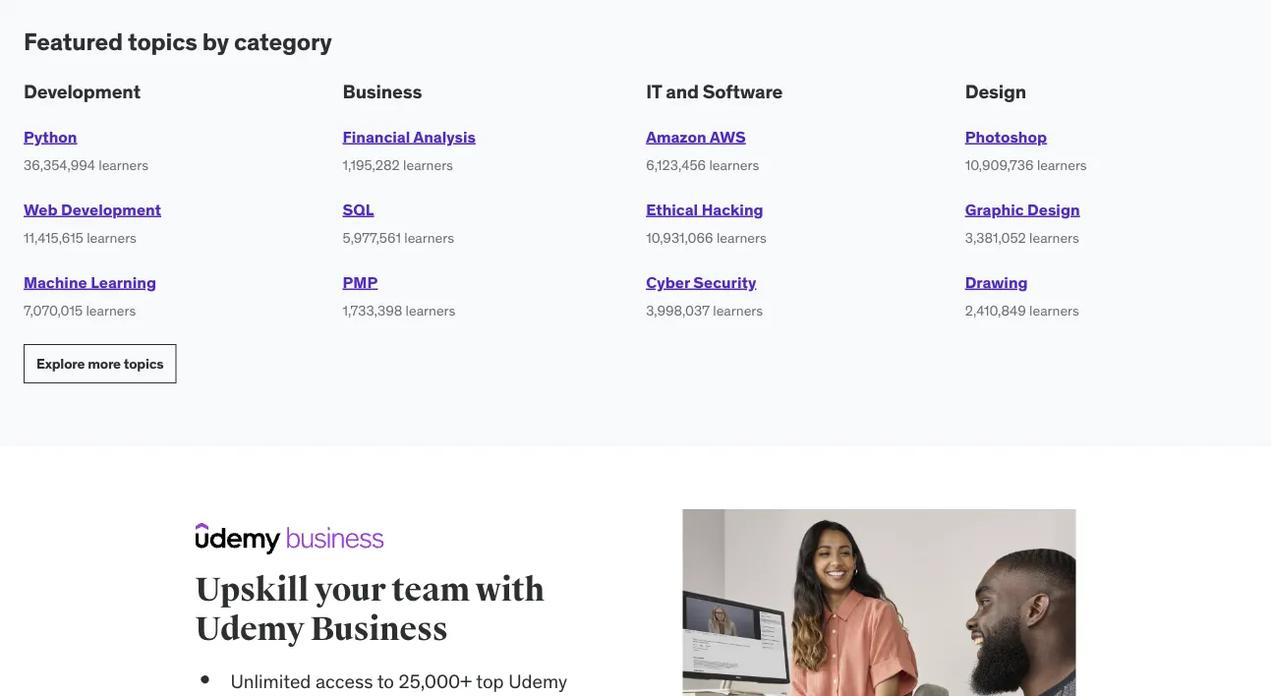 Task type: vqa. For each thing, say whether or not it's contained in the screenshot.


Task type: locate. For each thing, give the bounding box(es) containing it.
ethical hacking link
[[646, 199, 764, 220]]

featured topics by category
[[24, 27, 332, 57]]

pmp link
[[343, 272, 378, 292]]

cyber security 3,998,037 learners
[[646, 272, 763, 320]]

top
[[476, 670, 504, 693]]

financial analysis 1,195,282 learners
[[343, 127, 476, 174]]

learners down hacking on the right top
[[717, 229, 767, 247]]

amazon aws 6,123,456 learners
[[646, 127, 759, 174]]

business
[[343, 79, 422, 103], [310, 609, 448, 650]]

machine learning link
[[24, 272, 156, 292]]

drawing link
[[965, 272, 1028, 292]]

amazon
[[646, 127, 707, 147]]

topics left by
[[128, 27, 197, 57]]

web
[[24, 199, 58, 220]]

learners inside "pmp 1,733,398 learners"
[[406, 302, 456, 320]]

udemy up unlimited
[[195, 609, 304, 650]]

and
[[666, 79, 699, 103]]

design inside graphic design 3,381,052 learners
[[1028, 199, 1080, 220]]

sql 5,977,561 learners
[[343, 199, 454, 247]]

graphic design link
[[965, 199, 1080, 220]]

learners down the graphic design link
[[1030, 229, 1080, 247]]

6,123,456
[[646, 156, 706, 174]]

python
[[24, 127, 77, 147]]

learners up web development link
[[99, 156, 149, 174]]

topics right more
[[124, 355, 164, 373]]

featured
[[24, 27, 123, 57]]

learners inside drawing 2,410,849 learners
[[1030, 302, 1080, 320]]

1 vertical spatial design
[[1028, 199, 1080, 220]]

udemy inside upskill your team with udemy business
[[195, 609, 304, 650]]

drawing 2,410,849 learners
[[965, 272, 1080, 320]]

1,195,282
[[343, 156, 400, 174]]

learners inside sql 5,977,561 learners
[[404, 229, 454, 247]]

business up financial
[[343, 79, 422, 103]]

1 vertical spatial development
[[61, 199, 161, 220]]

0 vertical spatial design
[[965, 79, 1027, 103]]

0 horizontal spatial design
[[965, 79, 1027, 103]]

0 vertical spatial udemy
[[195, 609, 304, 650]]

aws
[[710, 127, 746, 147]]

udemy
[[195, 609, 304, 650], [509, 670, 567, 693]]

1 horizontal spatial design
[[1028, 199, 1080, 220]]

business up to
[[310, 609, 448, 650]]

web development 11,415,615 learners
[[24, 199, 161, 247]]

learners down aws at the right top of page
[[709, 156, 759, 174]]

category
[[234, 27, 332, 57]]

learners up the graphic design link
[[1037, 156, 1087, 174]]

development down python 36,354,994 learners at left top
[[61, 199, 161, 220]]

learners down web development link
[[87, 229, 137, 247]]

anytime,
[[305, 696, 376, 696]]

development down featured
[[24, 79, 141, 103]]

design
[[965, 79, 1027, 103], [1028, 199, 1080, 220]]

machine
[[24, 272, 87, 292]]

0 vertical spatial topics
[[128, 27, 197, 57]]

5,977,561
[[343, 229, 401, 247]]

learners
[[99, 156, 149, 174], [403, 156, 453, 174], [709, 156, 759, 174], [1037, 156, 1087, 174], [87, 229, 137, 247], [404, 229, 454, 247], [717, 229, 767, 247], [1030, 229, 1080, 247], [86, 302, 136, 320], [406, 302, 456, 320], [713, 302, 763, 320], [1030, 302, 1080, 320]]

learning
[[91, 272, 156, 292]]

cyber security link
[[646, 272, 757, 292]]

team
[[392, 569, 470, 610]]

learners inside the photoshop 10,909,736 learners
[[1037, 156, 1087, 174]]

python link
[[24, 127, 77, 147]]

graphic design 3,381,052 learners
[[965, 199, 1080, 247]]

1 vertical spatial topics
[[124, 355, 164, 373]]

upskill
[[195, 569, 309, 610]]

learners down security
[[713, 302, 763, 320]]

learners inside web development 11,415,615 learners
[[87, 229, 137, 247]]

small image
[[195, 669, 215, 691]]

learners right 1,733,398
[[406, 302, 456, 320]]

learners inside python 36,354,994 learners
[[99, 156, 149, 174]]

with
[[476, 569, 544, 610]]

learners right 5,977,561
[[404, 229, 454, 247]]

1 horizontal spatial udemy
[[509, 670, 567, 693]]

design right graphic
[[1028, 199, 1080, 220]]

development
[[24, 79, 141, 103], [61, 199, 161, 220]]

1 vertical spatial business
[[310, 609, 448, 650]]

10,909,736
[[965, 156, 1034, 174]]

sql
[[343, 199, 374, 220]]

learners down learning
[[86, 302, 136, 320]]

3,998,037
[[646, 302, 710, 320]]

learners right 2,410,849
[[1030, 302, 1080, 320]]

topics inside 'explore more topics' link
[[124, 355, 164, 373]]

learners down 'analysis'
[[403, 156, 453, 174]]

drawing
[[965, 272, 1028, 292]]

by
[[202, 27, 229, 57]]

anywhere
[[381, 696, 461, 696]]

courses,
[[231, 696, 301, 696]]

1 vertical spatial udemy
[[509, 670, 567, 693]]

11,415,615
[[24, 229, 83, 247]]

topics
[[128, 27, 197, 57], [124, 355, 164, 373]]

0 vertical spatial development
[[24, 79, 141, 103]]

udemy right top
[[509, 670, 567, 693]]

0 horizontal spatial udemy
[[195, 609, 304, 650]]

design up "photoshop" link
[[965, 79, 1027, 103]]

explore more topics
[[36, 355, 164, 373]]

udemy business image
[[195, 523, 384, 555]]



Task type: describe. For each thing, give the bounding box(es) containing it.
photoshop 10,909,736 learners
[[965, 127, 1087, 174]]

amazon aws link
[[646, 127, 746, 147]]

your
[[314, 569, 386, 610]]

photoshop
[[965, 127, 1047, 147]]

web development link
[[24, 199, 161, 220]]

explore more topics link
[[24, 344, 176, 384]]

unlimited
[[231, 670, 311, 693]]

machine learning 7,070,015 learners
[[24, 272, 156, 320]]

analysis
[[414, 127, 476, 147]]

udemy inside unlimited access to 25,000+ top udemy courses, anytime, anywhere
[[509, 670, 567, 693]]

learners inside ethical hacking 10,931,066 learners
[[717, 229, 767, 247]]

2,410,849
[[965, 302, 1026, 320]]

development inside web development 11,415,615 learners
[[61, 199, 161, 220]]

access
[[316, 670, 373, 693]]

ethical hacking 10,931,066 learners
[[646, 199, 767, 247]]

unlimited access to 25,000+ top udemy courses, anytime, anywhere
[[231, 670, 567, 696]]

photoshop link
[[965, 127, 1047, 147]]

financial analysis link
[[343, 127, 476, 147]]

cyber
[[646, 272, 690, 292]]

learners inside cyber security 3,998,037 learners
[[713, 302, 763, 320]]

upskill your team with udemy business
[[195, 569, 544, 650]]

pmp 1,733,398 learners
[[343, 272, 456, 320]]

1,733,398
[[343, 302, 402, 320]]

more
[[88, 355, 121, 373]]

learners inside machine learning 7,070,015 learners
[[86, 302, 136, 320]]

business inside upskill your team with udemy business
[[310, 609, 448, 650]]

25,000+
[[399, 670, 472, 693]]

to
[[377, 670, 394, 693]]

7,070,015
[[24, 302, 83, 320]]

3,381,052
[[965, 229, 1026, 247]]

graphic
[[965, 199, 1024, 220]]

pmp
[[343, 272, 378, 292]]

security
[[694, 272, 757, 292]]

learners inside graphic design 3,381,052 learners
[[1030, 229, 1080, 247]]

python 36,354,994 learners
[[24, 127, 149, 174]]

hacking
[[702, 199, 764, 220]]

it and software
[[646, 79, 783, 103]]

explore
[[36, 355, 85, 373]]

learners inside amazon aws 6,123,456 learners
[[709, 156, 759, 174]]

learners inside the financial analysis 1,195,282 learners
[[403, 156, 453, 174]]

sql link
[[343, 199, 374, 220]]

ethical
[[646, 199, 698, 220]]

software
[[703, 79, 783, 103]]

10,931,066
[[646, 229, 714, 247]]

it
[[646, 79, 662, 103]]

financial
[[343, 127, 410, 147]]

36,354,994
[[24, 156, 95, 174]]

0 vertical spatial business
[[343, 79, 422, 103]]



